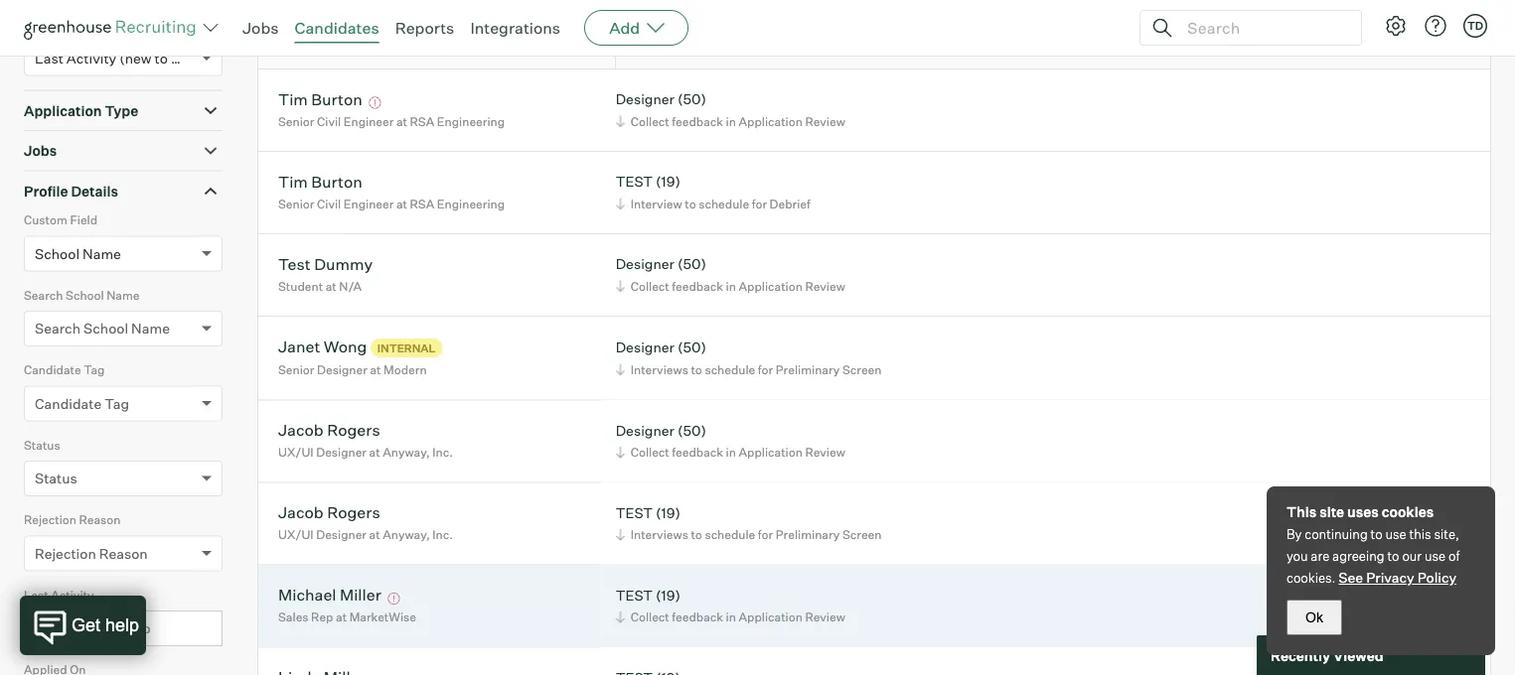 Task type: describe. For each thing, give the bounding box(es) containing it.
this
[[1287, 504, 1317, 521]]

continuing
[[1305, 527, 1368, 543]]

test dummy student at n/a
[[278, 254, 373, 294]]

add
[[609, 18, 640, 38]]

designer (50) interviews to schedule for preliminary screen
[[616, 339, 882, 377]]

for for rogers
[[758, 528, 773, 543]]

integrations link
[[470, 18, 561, 38]]

test (19) interviews to schedule for preliminary screen
[[616, 505, 882, 543]]

job/status
[[631, 41, 696, 57]]

internal
[[378, 342, 436, 355]]

recently
[[1271, 647, 1331, 665]]

see privacy policy
[[1339, 569, 1457, 587]]

review for student at n/a
[[805, 279, 846, 294]]

jobs link
[[242, 18, 279, 38]]

collect for senior civil engineer at rsa engineering
[[631, 114, 670, 129]]

interview inside select interview kit send email
[[1369, 586, 1429, 604]]

at up miller
[[369, 528, 380, 543]]

jacob rogers ux/ui designer at anyway, inc. for test
[[278, 503, 453, 543]]

inc. for designer (50)
[[433, 445, 453, 460]]

greenhouse recruiting image
[[24, 16, 203, 40]]

rejection reason element
[[24, 511, 223, 586]]

candidate tag element
[[24, 361, 223, 436]]

name inside the custom field element
[[83, 245, 121, 263]]

last activity (new to old)
[[35, 49, 197, 67]]

1 vertical spatial school
[[66, 288, 104, 303]]

student
[[278, 279, 323, 294]]

this
[[1410, 527, 1432, 543]]

ok button
[[1287, 600, 1343, 636]]

to for test (19) interviews to schedule for preliminary screen
[[691, 528, 702, 543]]

burton for tim burton
[[311, 89, 363, 109]]

screen for (50)
[[843, 362, 882, 377]]

feedback for ux/ui designer at anyway, inc.
[[672, 445, 723, 460]]

td
[[1468, 19, 1484, 32]]

modern
[[384, 363, 427, 378]]

0 vertical spatial rejection reason
[[24, 513, 121, 528]]

cookies
[[1382, 504, 1434, 521]]

test (19) interview to schedule for debrief
[[616, 173, 811, 211]]

td button
[[1460, 10, 1492, 42]]

1 vertical spatial search
[[35, 320, 81, 338]]

school inside the custom field element
[[35, 245, 80, 263]]

collect inside "test (19) collect feedback in application review"
[[631, 610, 670, 625]]

interviews to schedule for preliminary screen link for (19)
[[613, 526, 887, 545]]

1 horizontal spatial use
[[1425, 549, 1446, 564]]

(19) for jacob rogers
[[656, 505, 681, 522]]

(50) for student at n/a
[[678, 256, 706, 273]]

wong
[[324, 337, 367, 356]]

old)
[[171, 49, 197, 67]]

senior designer at modern
[[278, 363, 427, 378]]

for for burton
[[752, 196, 767, 211]]

ok
[[1306, 610, 1324, 626]]

test for jacob rogers
[[616, 505, 653, 522]]

0 vertical spatial jobs
[[242, 18, 279, 38]]

review for ux/ui designer at anyway, inc.
[[805, 445, 846, 460]]

senior for janet
[[278, 363, 314, 378]]

feedback for student at n/a
[[672, 279, 723, 294]]

application for ux/ui designer at anyway, inc.
[[739, 445, 803, 460]]

sales
[[278, 610, 309, 625]]

jacob rogers link for test
[[278, 503, 380, 526]]

email
[[1362, 610, 1398, 627]]

kit
[[1432, 586, 1451, 604]]

our
[[1403, 549, 1422, 564]]

ux/ui for designer (50)
[[278, 445, 314, 460]]

test for tim burton
[[616, 173, 653, 190]]

schedule for burton
[[699, 196, 749, 211]]

see
[[1339, 569, 1364, 587]]

application left 'type' in the top of the page
[[24, 102, 102, 119]]

michael miller has been in application review for more than 5 days image
[[385, 593, 403, 605]]

collect for ux/ui designer at anyway, inc.
[[631, 445, 670, 460]]

candidates
[[295, 18, 379, 38]]

designer (50) collect feedback in application review for rogers
[[616, 422, 846, 460]]

application for student at n/a
[[739, 279, 803, 294]]

feedback for senior civil engineer at rsa engineering
[[672, 114, 723, 129]]

senior civil engineer at rsa engineering
[[278, 114, 505, 129]]

1 vertical spatial candidate
[[35, 395, 102, 413]]

0 vertical spatial status
[[24, 438, 60, 453]]

recently viewed
[[1271, 647, 1384, 665]]

in for student at n/a
[[726, 279, 736, 294]]

last activity
[[24, 588, 94, 603]]

(new
[[119, 49, 152, 67]]

tim burton
[[278, 89, 363, 109]]

type
[[105, 102, 138, 119]]

anyway, for designer
[[383, 445, 430, 460]]

test inside "test (19) collect feedback in application review"
[[616, 587, 653, 604]]

0 vertical spatial search
[[24, 288, 63, 303]]

tim for tim burton senior civil engineer at rsa engineering
[[278, 172, 308, 191]]

janet
[[278, 337, 320, 356]]

integrations
[[470, 18, 561, 38]]

site
[[1320, 504, 1345, 521]]

configure image
[[1384, 14, 1408, 38]]

last activity (new to old) option
[[35, 49, 197, 67]]

2 tim burton link from the top
[[278, 172, 363, 194]]

at up the tim burton senior civil engineer at rsa engineering
[[396, 114, 407, 129]]

collect for student at n/a
[[631, 279, 670, 294]]

select interview kit link
[[1325, 585, 1451, 605]]

school name
[[35, 245, 121, 263]]

1 vertical spatial status
[[35, 470, 77, 488]]

1 tim burton link from the top
[[278, 89, 363, 112]]

interviews for test
[[631, 528, 689, 543]]

marketwise
[[350, 610, 416, 625]]

see privacy policy link
[[1339, 569, 1457, 587]]

agreeing
[[1333, 549, 1385, 564]]

miller
[[340, 585, 381, 605]]

policy
[[1418, 569, 1457, 587]]

at inside the tim burton senior civil engineer at rsa engineering
[[396, 196, 407, 211]]

application inside "test (19) collect feedback in application review"
[[739, 610, 803, 625]]

(50) for senior civil engineer at rsa engineering
[[678, 91, 706, 108]]

sales rep at marketwise
[[278, 610, 416, 625]]

civil inside the tim burton senior civil engineer at rsa engineering
[[317, 196, 341, 211]]

anyway, for test
[[383, 528, 430, 543]]

burton for tim burton senior civil engineer at rsa engineering
[[311, 172, 363, 191]]

reports
[[395, 18, 455, 38]]

(50) for senior designer at modern
[[678, 339, 706, 356]]

0 vertical spatial reason
[[79, 513, 121, 528]]

details
[[71, 183, 118, 200]]

reports link
[[395, 18, 455, 38]]

engineering inside the tim burton senior civil engineer at rsa engineering
[[437, 196, 505, 211]]

activity for last activity (new to old)
[[66, 49, 116, 67]]

this site uses cookies
[[1287, 504, 1434, 521]]

(includes
[[24, 14, 74, 29]]

0 vertical spatial tag
[[84, 363, 105, 378]]

test (19) collect feedback in application review
[[616, 587, 846, 625]]

1 vertical spatial reason
[[99, 545, 148, 563]]

tim burton senior civil engineer at rsa engineering
[[278, 172, 505, 211]]

(includes resumes and notes)
[[24, 14, 185, 29]]

select interview kit send email
[[1325, 586, 1451, 627]]

to for designer (50) interviews to schedule for preliminary screen
[[691, 362, 702, 377]]

1 vertical spatial rejection
[[35, 545, 96, 563]]

notes)
[[150, 14, 185, 29]]

at down 'senior designer at modern'
[[369, 445, 380, 460]]

engineer inside the tim burton senior civil engineer at rsa engineering
[[344, 196, 394, 211]]

collect feedback in application review link for sales rep at marketwise
[[613, 608, 851, 627]]

michael miller
[[278, 585, 381, 605]]

resumes
[[77, 14, 124, 29]]

interviews to schedule for preliminary screen link for (50)
[[613, 360, 887, 379]]

name up "candidate tag" element
[[131, 320, 170, 338]]

in for senior civil engineer at rsa engineering
[[726, 114, 736, 129]]

are
[[1311, 549, 1330, 564]]

profile details
[[24, 183, 118, 200]]

send
[[1325, 610, 1359, 627]]

to
[[134, 620, 151, 638]]



Task type: vqa. For each thing, say whether or not it's contained in the screenshot.


Task type: locate. For each thing, give the bounding box(es) containing it.
engineer
[[344, 114, 394, 129], [344, 196, 394, 211]]

0 vertical spatial rejection
[[24, 513, 76, 528]]

rejection reason up last activity
[[35, 545, 148, 563]]

1 vertical spatial burton
[[311, 172, 363, 191]]

engineer up dummy at the left
[[344, 196, 394, 211]]

michael miller link
[[278, 585, 381, 608]]

you
[[1287, 549, 1308, 564]]

(19) inside "test (19) collect feedback in application review"
[[656, 587, 681, 604]]

by
[[1287, 527, 1302, 543]]

4 in from the top
[[726, 610, 736, 625]]

send email link
[[1325, 609, 1451, 628]]

rogers for designer
[[327, 421, 380, 440]]

0 vertical spatial tim
[[278, 89, 308, 109]]

1 feedback from the top
[[672, 114, 723, 129]]

use left of
[[1425, 549, 1446, 564]]

2 civil from the top
[[317, 196, 341, 211]]

2 test from the top
[[616, 505, 653, 522]]

1 screen from the top
[[843, 362, 882, 377]]

0 vertical spatial engineering
[[437, 114, 505, 129]]

3 collect from the top
[[631, 445, 670, 460]]

1 vertical spatial activity
[[51, 588, 94, 603]]

1 engineer from the top
[[344, 114, 394, 129]]

application
[[24, 102, 102, 119], [739, 114, 803, 129], [739, 279, 803, 294], [739, 445, 803, 460], [739, 610, 803, 625]]

preliminary for (50)
[[776, 362, 840, 377]]

1 engineering from the top
[[437, 114, 505, 129]]

2 rsa from the top
[[410, 196, 435, 211]]

viewed
[[1334, 647, 1384, 665]]

tim burton link left 'tim burton has been in application review for more than 5 days' image
[[278, 89, 363, 112]]

use left this
[[1386, 527, 1407, 543]]

0 vertical spatial candidate
[[24, 363, 81, 378]]

3 in from the top
[[726, 445, 736, 460]]

burton left 'tim burton has been in application review for more than 5 days' image
[[311, 89, 363, 109]]

rogers down 'senior designer at modern'
[[327, 421, 380, 440]]

anyway, up michael miller has been in application review for more than 5 days icon
[[383, 528, 430, 543]]

select
[[1325, 586, 1366, 604]]

interviews inside designer (50) interviews to schedule for preliminary screen
[[631, 362, 689, 377]]

(19) for tim burton
[[656, 173, 681, 190]]

1 jacob from the top
[[278, 421, 324, 440]]

1 civil from the top
[[317, 114, 341, 129]]

school down custom field
[[35, 245, 80, 263]]

2 anyway, from the top
[[383, 528, 430, 543]]

tim up test
[[278, 172, 308, 191]]

2 collect from the top
[[631, 279, 670, 294]]

1 vertical spatial rsa
[[410, 196, 435, 211]]

2 collect feedback in application review link from the top
[[613, 277, 851, 296]]

of
[[1449, 549, 1460, 564]]

jobs
[[242, 18, 279, 38], [24, 142, 57, 160]]

at right rep
[[336, 610, 347, 625]]

uses
[[1348, 504, 1379, 521]]

0 vertical spatial use
[[1386, 527, 1407, 543]]

1 vertical spatial inc.
[[433, 528, 453, 543]]

1 vertical spatial anyway,
[[383, 528, 430, 543]]

3 senior from the top
[[278, 363, 314, 378]]

0 vertical spatial civil
[[317, 114, 341, 129]]

designer (50) collect feedback in application review up test (19) interview to schedule for debrief
[[616, 91, 846, 129]]

0 vertical spatial schedule
[[699, 196, 749, 211]]

schedule for rogers
[[705, 528, 756, 543]]

to inside designer (50) interviews to schedule for preliminary screen
[[691, 362, 702, 377]]

3 test from the top
[[616, 587, 653, 604]]

tim burton link up test dummy link
[[278, 172, 363, 194]]

0 vertical spatial engineer
[[344, 114, 394, 129]]

1 rsa from the top
[[410, 114, 435, 129]]

1 vertical spatial civil
[[317, 196, 341, 211]]

candidate down "search school name" element
[[24, 363, 81, 378]]

application up debrief
[[739, 114, 803, 129]]

0 vertical spatial interview
[[631, 196, 682, 211]]

jacob rogers link up michael miller
[[278, 503, 380, 526]]

tim
[[278, 89, 308, 109], [278, 172, 308, 191]]

rogers up miller
[[327, 503, 380, 523]]

1 vertical spatial interviews
[[631, 528, 689, 543]]

1 vertical spatial engineering
[[437, 196, 505, 211]]

1 vertical spatial ux/ui
[[278, 528, 314, 543]]

1 interviews to schedule for preliminary screen link from the top
[[613, 360, 887, 379]]

civil up test dummy link
[[317, 196, 341, 211]]

last
[[35, 49, 63, 67], [24, 588, 48, 603]]

activity down greenhouse recruiting image
[[66, 49, 116, 67]]

0 vertical spatial interviews to schedule for preliminary screen link
[[613, 360, 887, 379]]

debrief
[[770, 196, 811, 211]]

collect feedback in application review link
[[613, 112, 851, 131], [613, 277, 851, 296], [613, 443, 851, 462], [613, 608, 851, 627]]

1 jacob rogers ux/ui designer at anyway, inc. from the top
[[278, 421, 453, 460]]

1 vertical spatial screen
[[843, 528, 882, 543]]

jacob rogers ux/ui designer at anyway, inc.
[[278, 421, 453, 460], [278, 503, 453, 543]]

1 review from the top
[[805, 114, 846, 129]]

(19) inside test (19) interview to schedule for debrief
[[656, 173, 681, 190]]

1 vertical spatial search school name
[[35, 320, 170, 338]]

designer (50) collect feedback in application review up test (19) interviews to schedule for preliminary screen
[[616, 422, 846, 460]]

in up designer (50) interviews to schedule for preliminary screen
[[726, 279, 736, 294]]

0 vertical spatial test
[[616, 173, 653, 190]]

burton down the senior civil engineer at rsa engineering
[[311, 172, 363, 191]]

civil down the tim burton
[[317, 114, 341, 129]]

schedule inside test (19) interview to schedule for debrief
[[699, 196, 749, 211]]

jacob rogers link for designer
[[278, 421, 380, 443]]

screen for (19)
[[843, 528, 882, 543]]

tim for tim burton
[[278, 89, 308, 109]]

in
[[726, 114, 736, 129], [726, 279, 736, 294], [726, 445, 736, 460], [726, 610, 736, 625]]

2 jacob rogers ux/ui designer at anyway, inc. from the top
[[278, 503, 453, 543]]

inc. for test (19)
[[433, 528, 453, 543]]

1 tim from the top
[[278, 89, 308, 109]]

by continuing to use this site, you are agreeing to our use of cookies.
[[1287, 527, 1460, 586]]

2 in from the top
[[726, 279, 736, 294]]

Search text field
[[1183, 13, 1344, 42]]

1 vertical spatial test
[[616, 505, 653, 522]]

1 vertical spatial schedule
[[705, 362, 756, 377]]

0 horizontal spatial jobs
[[24, 142, 57, 160]]

1 vertical spatial tim burton link
[[278, 172, 363, 194]]

collect
[[631, 114, 670, 129], [631, 279, 670, 294], [631, 445, 670, 460], [631, 610, 670, 625]]

schedule inside test (19) interviews to schedule for preliminary screen
[[705, 528, 756, 543]]

4 collect feedback in application review link from the top
[[613, 608, 851, 627]]

status element
[[24, 436, 223, 511]]

2 (50) from the top
[[678, 256, 706, 273]]

interviews inside test (19) interviews to schedule for preliminary screen
[[631, 528, 689, 543]]

2 (19) from the top
[[656, 505, 681, 522]]

1 vertical spatial jacob
[[278, 503, 324, 523]]

0 vertical spatial senior
[[278, 114, 314, 129]]

(19) inside test (19) interviews to schedule for preliminary screen
[[656, 505, 681, 522]]

field
[[70, 213, 98, 228]]

name
[[273, 41, 307, 57], [83, 245, 121, 263], [107, 288, 140, 303], [131, 320, 170, 338]]

preliminary for (19)
[[776, 528, 840, 543]]

tag up status element
[[105, 395, 129, 413]]

last for last activity
[[24, 588, 48, 603]]

0 vertical spatial jacob rogers ux/ui designer at anyway, inc.
[[278, 421, 453, 460]]

feedback inside "test (19) collect feedback in application review"
[[672, 610, 723, 625]]

custom field
[[24, 213, 98, 228]]

at left modern
[[370, 363, 381, 378]]

1 vertical spatial interview
[[1369, 586, 1429, 604]]

jacob rogers ux/ui designer at anyway, inc. for designer
[[278, 421, 453, 460]]

1 vertical spatial jacob rogers ux/ui designer at anyway, inc.
[[278, 503, 453, 543]]

schedule inside designer (50) interviews to schedule for preliminary screen
[[705, 362, 756, 377]]

candidate up status element
[[35, 395, 102, 413]]

screen
[[843, 362, 882, 377], [843, 528, 882, 543]]

1 horizontal spatial interview
[[1369, 586, 1429, 604]]

candidates link
[[295, 18, 379, 38]]

to for test (19) interview to schedule for debrief
[[685, 196, 696, 211]]

candidate tag down "search school name" element
[[24, 363, 105, 378]]

0 vertical spatial jacob
[[278, 421, 324, 440]]

n/a
[[339, 279, 362, 294]]

0 vertical spatial school
[[35, 245, 80, 263]]

2 rogers from the top
[[327, 503, 380, 523]]

senior down janet
[[278, 363, 314, 378]]

school up "candidate tag" element
[[84, 320, 128, 338]]

tim down jobs link
[[278, 89, 308, 109]]

search
[[24, 288, 63, 303], [35, 320, 81, 338]]

test dummy link
[[278, 254, 373, 277]]

0 vertical spatial search school name
[[24, 288, 140, 303]]

anyway, down modern
[[383, 445, 430, 460]]

collect feedback in application review link down test (19) interviews to schedule for preliminary screen
[[613, 608, 851, 627]]

jobs left candidates
[[242, 18, 279, 38]]

interviews to schedule for preliminary screen link
[[613, 360, 887, 379], [613, 526, 887, 545]]

at down the senior civil engineer at rsa engineering
[[396, 196, 407, 211]]

2 senior from the top
[[278, 196, 314, 211]]

1 vertical spatial jobs
[[24, 142, 57, 160]]

michael
[[278, 585, 336, 605]]

jacob for test
[[278, 503, 324, 523]]

interviews for designer
[[631, 362, 689, 377]]

last for last activity (new to old)
[[35, 49, 63, 67]]

preliminary inside test (19) interviews to schedule for preliminary screen
[[776, 528, 840, 543]]

test
[[616, 173, 653, 190], [616, 505, 653, 522], [616, 587, 653, 604]]

0 horizontal spatial use
[[1386, 527, 1407, 543]]

name down the custom field element at the left of the page
[[107, 288, 140, 303]]

senior inside the tim burton senior civil engineer at rsa engineering
[[278, 196, 314, 211]]

to
[[155, 49, 168, 67], [685, 196, 696, 211], [691, 362, 702, 377], [1371, 527, 1383, 543], [691, 528, 702, 543], [1388, 549, 1400, 564]]

schedule
[[699, 196, 749, 211], [705, 362, 756, 377], [705, 528, 756, 543]]

1 rogers from the top
[[327, 421, 380, 440]]

1 horizontal spatial jobs
[[242, 18, 279, 38]]

3 review from the top
[[805, 445, 846, 460]]

1 inc. from the top
[[433, 445, 453, 460]]

1 collect feedback in application review link from the top
[[613, 112, 851, 131]]

4 feedback from the top
[[672, 610, 723, 625]]

and
[[126, 14, 147, 29]]

3 designer (50) collect feedback in application review from the top
[[616, 422, 846, 460]]

test
[[278, 254, 311, 274]]

1 vertical spatial rogers
[[327, 503, 380, 523]]

2 interviews from the top
[[631, 528, 689, 543]]

collect feedback in application review link up test (19) interviews to schedule for preliminary screen
[[613, 443, 851, 462]]

2 jacob rogers link from the top
[[278, 503, 380, 526]]

in down test (19) interviews to schedule for preliminary screen
[[726, 610, 736, 625]]

jacob
[[278, 421, 324, 440], [278, 503, 324, 523]]

3 (19) from the top
[[656, 587, 681, 604]]

ux/ui for test (19)
[[278, 528, 314, 543]]

2 vertical spatial test
[[616, 587, 653, 604]]

(50) inside designer (50) interviews to schedule for preliminary screen
[[678, 339, 706, 356]]

to inside test (19) interview to schedule for debrief
[[685, 196, 696, 211]]

2 designer (50) collect feedback in application review from the top
[[616, 256, 846, 294]]

designer
[[616, 91, 675, 108], [616, 256, 675, 273], [616, 339, 675, 356], [317, 363, 368, 378], [616, 422, 675, 439], [316, 445, 367, 460], [316, 528, 367, 543]]

1 senior from the top
[[278, 114, 314, 129]]

tag down "search school name" element
[[84, 363, 105, 378]]

interview
[[631, 196, 682, 211], [1369, 586, 1429, 604]]

rejection reason down status element
[[24, 513, 121, 528]]

add button
[[584, 10, 689, 46]]

custom field element
[[24, 211, 223, 286]]

designer (50) collect feedback in application review
[[616, 91, 846, 129], [616, 256, 846, 294], [616, 422, 846, 460]]

1 vertical spatial jacob rogers link
[[278, 503, 380, 526]]

application up test (19) interviews to schedule for preliminary screen
[[739, 445, 803, 460]]

0 vertical spatial ux/ui
[[278, 445, 314, 460]]

rsa down the senior civil engineer at rsa engineering
[[410, 196, 435, 211]]

activity
[[66, 49, 116, 67], [51, 588, 94, 603]]

last up "from"
[[24, 588, 48, 603]]

application type
[[24, 102, 138, 119]]

jacob for designer
[[278, 421, 324, 440]]

1 ux/ui from the top
[[278, 445, 314, 460]]

2 engineering from the top
[[437, 196, 505, 211]]

collect feedback in application review link up test (19) interview to schedule for debrief
[[613, 112, 851, 131]]

jacob rogers link down 'senior designer at modern'
[[278, 421, 380, 443]]

1 in from the top
[[726, 114, 736, 129]]

0 vertical spatial preliminary
[[776, 362, 840, 377]]

activity for last activity
[[51, 588, 94, 603]]

status down "candidate tag" element
[[24, 438, 60, 453]]

1 interviews from the top
[[631, 362, 689, 377]]

collect feedback in application review link for student at n/a
[[613, 277, 851, 296]]

1 (19) from the top
[[656, 173, 681, 190]]

to inside test (19) interviews to schedule for preliminary screen
[[691, 528, 702, 543]]

rsa up the tim burton senior civil engineer at rsa engineering
[[410, 114, 435, 129]]

0 vertical spatial anyway,
[[383, 445, 430, 460]]

designer inside designer (50) interviews to schedule for preliminary screen
[[616, 339, 675, 356]]

4 review from the top
[[805, 610, 846, 625]]

janet wong
[[278, 337, 367, 356]]

1 vertical spatial (19)
[[656, 505, 681, 522]]

0 vertical spatial jacob rogers link
[[278, 421, 380, 443]]

1 vertical spatial interviews to schedule for preliminary screen link
[[613, 526, 887, 545]]

designer (50) collect feedback in application review down interview to schedule for debrief link
[[616, 256, 846, 294]]

at inside test dummy student at n/a
[[326, 279, 337, 294]]

0 vertical spatial activity
[[66, 49, 116, 67]]

test inside test (19) interviews to schedule for preliminary screen
[[616, 505, 653, 522]]

2 vertical spatial (19)
[[656, 587, 681, 604]]

2 vertical spatial senior
[[278, 363, 314, 378]]

0 vertical spatial designer (50) collect feedback in application review
[[616, 91, 846, 129]]

preliminary inside designer (50) interviews to schedule for preliminary screen
[[776, 362, 840, 377]]

2 interviews to schedule for preliminary screen link from the top
[[613, 526, 887, 545]]

1 anyway, from the top
[[383, 445, 430, 460]]

collect feedback in application review link for ux/ui designer at anyway, inc.
[[613, 443, 851, 462]]

search school name down school name 'option'
[[24, 288, 140, 303]]

1 vertical spatial tag
[[105, 395, 129, 413]]

review
[[805, 114, 846, 129], [805, 279, 846, 294], [805, 445, 846, 460], [805, 610, 846, 625]]

1 (50) from the top
[[678, 91, 706, 108]]

search school name
[[24, 288, 140, 303], [35, 320, 170, 338]]

0 vertical spatial interviews
[[631, 362, 689, 377]]

in up test (19) interview to schedule for debrief
[[726, 114, 736, 129]]

senior down the tim burton
[[278, 114, 314, 129]]

1 collect from the top
[[631, 114, 670, 129]]

2 jacob from the top
[[278, 503, 324, 523]]

review inside "test (19) collect feedback in application review"
[[805, 610, 846, 625]]

0 vertical spatial last
[[35, 49, 63, 67]]

application down test (19) interviews to schedule for preliminary screen
[[739, 610, 803, 625]]

1 vertical spatial tim
[[278, 172, 308, 191]]

(50) for ux/ui designer at anyway, inc.
[[678, 422, 706, 439]]

interview inside test (19) interview to schedule for debrief
[[631, 196, 682, 211]]

jacob rogers ux/ui designer at anyway, inc. up miller
[[278, 503, 453, 543]]

activity up "from"
[[51, 588, 94, 603]]

1 vertical spatial candidate tag
[[35, 395, 129, 413]]

2 screen from the top
[[843, 528, 882, 543]]

0 vertical spatial tim burton link
[[278, 89, 363, 112]]

from
[[36, 620, 70, 638]]

status
[[24, 438, 60, 453], [35, 470, 77, 488]]

designer (50) collect feedback in application review for dummy
[[616, 256, 846, 294]]

1 jacob rogers link from the top
[[278, 421, 380, 443]]

name down jobs link
[[273, 41, 307, 57]]

at left n/a
[[326, 279, 337, 294]]

search school name element
[[24, 286, 223, 361]]

tim burton has been in application review for more than 5 days image
[[366, 97, 384, 109]]

2 vertical spatial schedule
[[705, 528, 756, 543]]

1 test from the top
[[616, 173, 653, 190]]

2 vertical spatial school
[[84, 320, 128, 338]]

screen inside designer (50) interviews to schedule for preliminary screen
[[843, 362, 882, 377]]

ux/ui
[[278, 445, 314, 460], [278, 528, 314, 543]]

rsa inside the tim burton senior civil engineer at rsa engineering
[[410, 196, 435, 211]]

1 vertical spatial last
[[24, 588, 48, 603]]

3 collect feedback in application review link from the top
[[613, 443, 851, 462]]

in inside "test (19) collect feedback in application review"
[[726, 610, 736, 625]]

name down field
[[83, 245, 121, 263]]

jobs up profile
[[24, 142, 57, 160]]

rep
[[311, 610, 333, 625]]

0 vertical spatial inc.
[[433, 445, 453, 460]]

privacy
[[1367, 569, 1415, 587]]

school
[[35, 245, 80, 263], [66, 288, 104, 303], [84, 320, 128, 338]]

2 vertical spatial designer (50) collect feedback in application review
[[616, 422, 846, 460]]

candidate
[[24, 363, 81, 378], [35, 395, 102, 413]]

senior
[[278, 114, 314, 129], [278, 196, 314, 211], [278, 363, 314, 378]]

collect feedback in application review link for senior civil engineer at rsa engineering
[[613, 112, 851, 131]]

engineer down 'tim burton has been in application review for more than 5 days' image
[[344, 114, 394, 129]]

1 vertical spatial designer (50) collect feedback in application review
[[616, 256, 846, 294]]

site,
[[1434, 527, 1460, 543]]

1 designer (50) collect feedback in application review from the top
[[616, 91, 846, 129]]

reason
[[79, 513, 121, 528], [99, 545, 148, 563]]

1 burton from the top
[[311, 89, 363, 109]]

in for ux/ui designer at anyway, inc.
[[726, 445, 736, 460]]

senior for tim
[[278, 114, 314, 129]]

burton inside the tim burton senior civil engineer at rsa engineering
[[311, 172, 363, 191]]

collect feedback in application review link up designer (50) interviews to schedule for preliminary screen
[[613, 277, 851, 296]]

2 ux/ui from the top
[[278, 528, 314, 543]]

rsa
[[410, 114, 435, 129], [410, 196, 435, 211]]

custom
[[24, 213, 67, 228]]

for inside designer (50) interviews to schedule for preliminary screen
[[758, 362, 773, 377]]

1 vertical spatial for
[[758, 362, 773, 377]]

2 engineer from the top
[[344, 196, 394, 211]]

2 tim from the top
[[278, 172, 308, 191]]

tim inside the tim burton senior civil engineer at rsa engineering
[[278, 172, 308, 191]]

2 vertical spatial for
[[758, 528, 773, 543]]

0 vertical spatial rogers
[[327, 421, 380, 440]]

4 (50) from the top
[[678, 422, 706, 439]]

in up test (19) interviews to schedule for preliminary screen
[[726, 445, 736, 460]]

3 feedback from the top
[[672, 445, 723, 460]]

screen inside test (19) interviews to schedule for preliminary screen
[[843, 528, 882, 543]]

rogers for test
[[327, 503, 380, 523]]

school name option
[[35, 245, 121, 263]]

2 preliminary from the top
[[776, 528, 840, 543]]

1 vertical spatial senior
[[278, 196, 314, 211]]

0 vertical spatial screen
[[843, 362, 882, 377]]

cookies.
[[1287, 570, 1336, 586]]

0 vertical spatial burton
[[311, 89, 363, 109]]

for inside test (19) interviews to schedule for preliminary screen
[[758, 528, 773, 543]]

2 review from the top
[[805, 279, 846, 294]]

civil
[[317, 114, 341, 129], [317, 196, 341, 211]]

jacob rogers ux/ui designer at anyway, inc. down 'senior designer at modern'
[[278, 421, 453, 460]]

test inside test (19) interview to schedule for debrief
[[616, 173, 653, 190]]

last down (includes
[[35, 49, 63, 67]]

application for senior civil engineer at rsa engineering
[[739, 114, 803, 129]]

0 vertical spatial candidate tag
[[24, 363, 105, 378]]

application up designer (50) interviews to schedule for preliminary screen
[[739, 279, 803, 294]]

search school name up "candidate tag" element
[[35, 320, 170, 338]]

to for last activity (new to old)
[[155, 49, 168, 67]]

senior up test
[[278, 196, 314, 211]]

jacob up michael
[[278, 503, 324, 523]]

reason up to
[[99, 545, 148, 563]]

td button
[[1464, 14, 1488, 38]]

0 vertical spatial rsa
[[410, 114, 435, 129]]

dummy
[[314, 254, 373, 274]]

0 vertical spatial (19)
[[656, 173, 681, 190]]

rejection
[[24, 513, 76, 528], [35, 545, 96, 563]]

3 (50) from the top
[[678, 339, 706, 356]]

for inside test (19) interview to schedule for debrief
[[752, 196, 767, 211]]

jacob down 'senior designer at modern'
[[278, 421, 324, 440]]

candidate tag up status element
[[35, 395, 129, 413]]

burton
[[311, 89, 363, 109], [311, 172, 363, 191]]

janet wong link
[[278, 337, 367, 359]]

1 vertical spatial rejection reason
[[35, 545, 148, 563]]

1 vertical spatial use
[[1425, 549, 1446, 564]]

0 horizontal spatial interview
[[631, 196, 682, 211]]

interview to schedule for debrief link
[[613, 194, 816, 213]]

2 inc. from the top
[[433, 528, 453, 543]]

1 vertical spatial engineer
[[344, 196, 394, 211]]

2 burton from the top
[[311, 172, 363, 191]]

1 preliminary from the top
[[776, 362, 840, 377]]

profile
[[24, 183, 68, 200]]

2 feedback from the top
[[672, 279, 723, 294]]

reason down status element
[[79, 513, 121, 528]]

school down school name 'option'
[[66, 288, 104, 303]]

0 vertical spatial for
[[752, 196, 767, 211]]

jacob rogers link
[[278, 421, 380, 443], [278, 503, 380, 526]]

1 vertical spatial preliminary
[[776, 528, 840, 543]]

review for senior civil engineer at rsa engineering
[[805, 114, 846, 129]]

tag
[[84, 363, 105, 378], [105, 395, 129, 413]]

4 collect from the top
[[631, 610, 670, 625]]

status up rejection reason element
[[35, 470, 77, 488]]



